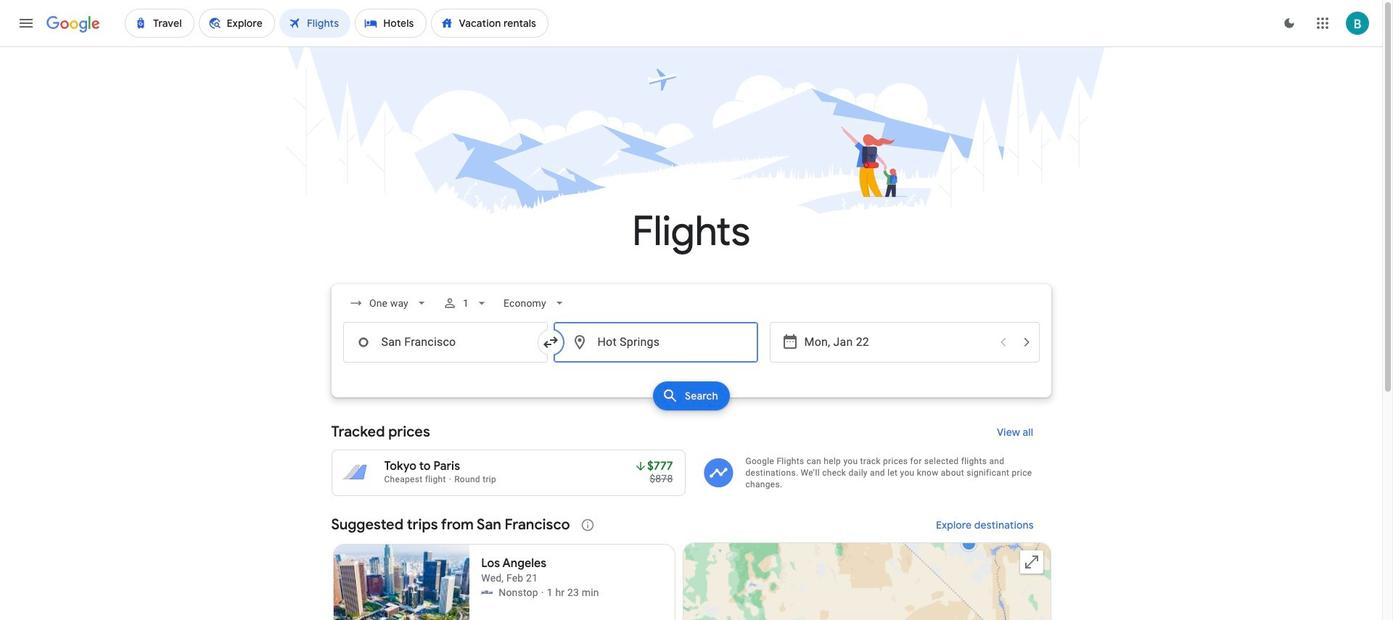 Task type: locate. For each thing, give the bounding box(es) containing it.
None field
[[343, 290, 434, 316], [498, 290, 573, 316], [343, 290, 434, 316], [498, 290, 573, 316]]

swap origin and destination. image
[[542, 334, 559, 351]]

 image
[[449, 475, 452, 485]]

suggested trips from san francisco region
[[331, 508, 1051, 621]]

None text field
[[343, 322, 548, 363], [553, 322, 758, 363], [343, 322, 548, 363], [553, 322, 758, 363]]

Departure text field
[[805, 323, 990, 362]]

878 US dollars text field
[[650, 473, 673, 485]]

main menu image
[[17, 15, 35, 32]]

change appearance image
[[1272, 6, 1307, 41]]

jetblue image
[[481, 587, 493, 599]]

 image
[[541, 586, 544, 600]]



Task type: describe. For each thing, give the bounding box(es) containing it.
tracked prices region
[[331, 415, 1051, 496]]

777 US dollars text field
[[648, 459, 673, 474]]

Flight search field
[[320, 285, 1063, 415]]

 image inside tracked prices region
[[449, 475, 452, 485]]



Task type: vqa. For each thing, say whether or not it's contained in the screenshot.
the top  icon
yes



